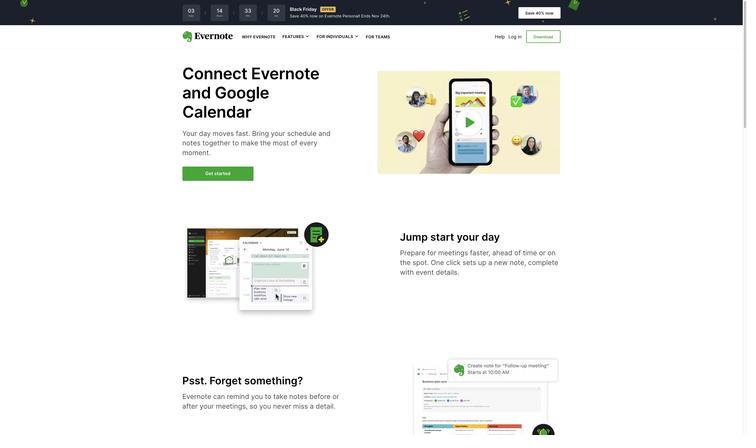 Task type: describe. For each thing, give the bounding box(es) containing it.
your inside "evernote can remind you to take notes before or after your meetings, so you never miss a detail."
[[200, 403, 214, 411]]

after
[[182, 403, 198, 411]]

evernote can remind you to take notes before or after your meetings, so you never miss a detail.
[[182, 393, 339, 411]]

1 vertical spatial day
[[482, 231, 500, 243]]

ends
[[361, 14, 371, 18]]

click
[[446, 259, 461, 267]]

friday
[[303, 6, 317, 12]]

the inside your day moves fast. bring your schedule and notes together to make the most of every moment.
[[260, 139, 271, 147]]

save for save 40% now on evernote personal! ends nov 24th.
[[290, 14, 299, 18]]

jump start your day
[[400, 231, 500, 243]]

03
[[188, 8, 195, 14]]

offer
[[322, 7, 334, 11]]

complete
[[528, 259, 558, 267]]

ahead
[[492, 249, 513, 257]]

jump
[[400, 231, 428, 243]]

day inside your day moves fast. bring your schedule and notes together to make the most of every moment.
[[199, 129, 211, 138]]

evernote inside connect evernote and google calendar
[[251, 64, 320, 83]]

log
[[508, 34, 517, 40]]

2 horizontal spatial your
[[457, 231, 479, 243]]

and inside your day moves fast. bring your schedule and notes together to make the most of every moment.
[[319, 129, 331, 138]]

every
[[299, 139, 318, 147]]

black
[[290, 6, 302, 12]]

google
[[215, 83, 269, 103]]

calendar evernote video thumbnail image
[[378, 71, 560, 174]]

make
[[241, 139, 258, 147]]

for individuals button
[[317, 34, 359, 39]]

and inside connect evernote and google calendar
[[182, 83, 211, 103]]

schedule
[[287, 129, 317, 138]]

get
[[205, 171, 213, 177]]

why evernote link
[[242, 34, 276, 40]]

up
[[478, 259, 486, 267]]

24th.
[[380, 14, 390, 18]]

note,
[[510, 259, 526, 267]]

download
[[534, 34, 553, 39]]

your
[[182, 129, 197, 138]]

meetings
[[438, 249, 468, 257]]

min
[[246, 14, 250, 17]]

help
[[495, 34, 505, 40]]

a inside 'prepare for meetings faster, ahead of time or on the spot. one click sets up a new note, complete with event details.'
[[488, 259, 492, 267]]

start
[[430, 231, 454, 243]]

spot.
[[413, 259, 429, 267]]

days
[[189, 14, 194, 17]]

the inside 'prepare for meetings faster, ahead of time or on the spot. one click sets up a new note, complete with event details.'
[[400, 259, 411, 267]]

personal!
[[343, 14, 360, 18]]

prepare
[[400, 249, 425, 257]]

with
[[400, 268, 414, 277]]

save 40% now link
[[518, 7, 561, 19]]

something?
[[244, 375, 303, 387]]

or inside 'prepare for meetings faster, ahead of time or on the spot. one click sets up a new note, complete with event details.'
[[539, 249, 546, 257]]

log in link
[[508, 34, 522, 40]]

evernote logo image
[[182, 31, 233, 42]]

features button
[[283, 34, 310, 39]]

connect evernote and google calendar
[[182, 64, 320, 122]]

individuals
[[326, 34, 353, 39]]

so
[[250, 403, 257, 411]]

prepare for meetings faster, ahead of time or on the spot. one click sets up a new note, complete with event details.
[[400, 249, 558, 277]]

evernote inside "evernote can remind you to take notes before or after your meetings, so you never miss a detail."
[[182, 393, 211, 401]]

for for for teams
[[366, 34, 374, 39]]

for teams
[[366, 34, 390, 39]]

help link
[[495, 34, 505, 40]]

1 vertical spatial you
[[259, 403, 271, 411]]

fast.
[[236, 129, 250, 138]]

your inside your day moves fast. bring your schedule and notes together to make the most of every moment.
[[271, 129, 285, 138]]

take
[[273, 393, 287, 401]]

33 min
[[245, 8, 251, 17]]

remind
[[227, 393, 249, 401]]

psst. forget something?
[[182, 375, 303, 387]]

miss
[[293, 403, 308, 411]]

40% for save 40% now on evernote personal! ends nov 24th.
[[300, 14, 309, 18]]

black friday
[[290, 6, 317, 12]]

evernote inside why evernote link
[[253, 34, 276, 39]]

evernote and calendar integration showcase image
[[412, 357, 561, 435]]

for
[[427, 249, 436, 257]]

log in
[[508, 34, 522, 40]]

faster,
[[470, 249, 490, 257]]

get started
[[205, 171, 231, 177]]



Task type: vqa. For each thing, say whether or not it's contained in the screenshot.
explainer
no



Task type: locate. For each thing, give the bounding box(es) containing it.
and
[[182, 83, 211, 103], [319, 129, 331, 138]]

0 horizontal spatial the
[[260, 139, 271, 147]]

moment.
[[182, 149, 211, 157]]

0 horizontal spatial notes
[[182, 139, 201, 147]]

notes down your
[[182, 139, 201, 147]]

get started link
[[182, 167, 253, 181]]

1 horizontal spatial on
[[548, 249, 556, 257]]

why evernote
[[242, 34, 276, 39]]

0 horizontal spatial your
[[200, 403, 214, 411]]

detail.
[[316, 403, 336, 411]]

your day moves fast. bring your schedule and notes together to make the most of every moment.
[[182, 129, 331, 157]]

now
[[545, 11, 554, 15], [310, 14, 318, 18]]

for
[[317, 34, 325, 39], [366, 34, 374, 39]]

for left individuals
[[317, 34, 325, 39]]

2 horizontal spatial :
[[261, 10, 263, 16]]

0 vertical spatial a
[[488, 259, 492, 267]]

1 : from the left
[[205, 10, 206, 16]]

save up download link in the top right of the page
[[525, 11, 535, 15]]

1 vertical spatial and
[[319, 129, 331, 138]]

before
[[309, 393, 331, 401]]

the up with
[[400, 259, 411, 267]]

1 horizontal spatial :
[[233, 10, 235, 16]]

the down bring
[[260, 139, 271, 147]]

on
[[319, 14, 323, 18], [548, 249, 556, 257]]

0 horizontal spatial a
[[310, 403, 314, 411]]

: left 20 sec on the top left of the page
[[261, 10, 263, 16]]

3 : from the left
[[261, 10, 263, 16]]

your up most
[[271, 129, 285, 138]]

now down friday
[[310, 14, 318, 18]]

33
[[245, 8, 251, 14]]

a inside "evernote can remind you to take notes before or after your meetings, so you never miss a detail."
[[310, 403, 314, 411]]

0 vertical spatial day
[[199, 129, 211, 138]]

together
[[202, 139, 230, 147]]

your up the faster,
[[457, 231, 479, 243]]

meetings,
[[216, 403, 248, 411]]

your down can
[[200, 403, 214, 411]]

1 horizontal spatial your
[[271, 129, 285, 138]]

0 horizontal spatial and
[[182, 83, 211, 103]]

notes
[[182, 139, 201, 147], [289, 393, 308, 401]]

one
[[431, 259, 444, 267]]

on inside 'prepare for meetings faster, ahead of time or on the spot. one click sets up a new note, complete with event details.'
[[548, 249, 556, 257]]

1 horizontal spatial day
[[482, 231, 500, 243]]

0 horizontal spatial :
[[205, 10, 206, 16]]

most
[[273, 139, 289, 147]]

details.
[[436, 268, 459, 277]]

2 : from the left
[[233, 10, 235, 16]]

evernote
[[325, 14, 342, 18], [253, 34, 276, 39], [251, 64, 320, 83], [182, 393, 211, 401]]

now up download link in the top right of the page
[[545, 11, 554, 15]]

1 horizontal spatial the
[[400, 259, 411, 267]]

of inside 'prepare for meetings faster, ahead of time or on the spot. one click sets up a new note, complete with event details.'
[[514, 249, 521, 257]]

now for save 40% now
[[545, 11, 554, 15]]

for inside 'link'
[[366, 34, 374, 39]]

to inside "evernote can remind you to take notes before or after your meetings, so you never miss a detail."
[[265, 393, 271, 401]]

or up detail.
[[333, 393, 339, 401]]

1 vertical spatial or
[[333, 393, 339, 401]]

1 horizontal spatial and
[[319, 129, 331, 138]]

0 horizontal spatial save
[[290, 14, 299, 18]]

: right 14 hours
[[233, 10, 235, 16]]

hours
[[216, 14, 223, 17]]

1 horizontal spatial for
[[366, 34, 374, 39]]

on down offer at the left top of the page
[[319, 14, 323, 18]]

0 vertical spatial on
[[319, 14, 323, 18]]

now for save 40% now on evernote personal! ends nov 24th.
[[310, 14, 318, 18]]

psst.
[[182, 375, 207, 387]]

0 horizontal spatial of
[[291, 139, 298, 147]]

1 horizontal spatial of
[[514, 249, 521, 257]]

forget
[[210, 375, 242, 387]]

2 vertical spatial your
[[200, 403, 214, 411]]

for left teams
[[366, 34, 374, 39]]

40% up download link in the top right of the page
[[536, 11, 544, 15]]

play video image
[[462, 116, 476, 129]]

1 vertical spatial notes
[[289, 393, 308, 401]]

to left take
[[265, 393, 271, 401]]

sec
[[274, 14, 278, 17]]

of
[[291, 139, 298, 147], [514, 249, 521, 257]]

save 40% now
[[525, 11, 554, 15]]

03 days
[[188, 8, 195, 17]]

sets
[[463, 259, 476, 267]]

for for for individuals
[[317, 34, 325, 39]]

in
[[518, 34, 522, 40]]

you right "so"
[[259, 403, 271, 411]]

14
[[217, 8, 223, 14]]

1 horizontal spatial to
[[265, 393, 271, 401]]

1 horizontal spatial 40%
[[536, 11, 544, 15]]

1 horizontal spatial a
[[488, 259, 492, 267]]

moves
[[213, 129, 234, 138]]

new
[[494, 259, 508, 267]]

of inside your day moves fast. bring your schedule and notes together to make the most of every moment.
[[291, 139, 298, 147]]

1 horizontal spatial notes
[[289, 393, 308, 401]]

for teams link
[[366, 34, 390, 40]]

day up together
[[199, 129, 211, 138]]

a right up
[[488, 259, 492, 267]]

0 horizontal spatial on
[[319, 14, 323, 18]]

1 horizontal spatial now
[[545, 11, 554, 15]]

of down 'schedule'
[[291, 139, 298, 147]]

: left 14 hours
[[205, 10, 206, 16]]

0 horizontal spatial for
[[317, 34, 325, 39]]

bring
[[252, 129, 269, 138]]

started
[[214, 171, 231, 177]]

you up "so"
[[251, 393, 263, 401]]

save for save 40% now
[[525, 11, 535, 15]]

0 vertical spatial or
[[539, 249, 546, 257]]

0 horizontal spatial now
[[310, 14, 318, 18]]

calendar
[[182, 102, 251, 122]]

event
[[416, 268, 434, 277]]

to inside your day moves fast. bring your schedule and notes together to make the most of every moment.
[[232, 139, 239, 147]]

for individuals
[[317, 34, 353, 39]]

notes inside your day moves fast. bring your schedule and notes together to make the most of every moment.
[[182, 139, 201, 147]]

notes up miss
[[289, 393, 308, 401]]

why
[[242, 34, 252, 39]]

the
[[260, 139, 271, 147], [400, 259, 411, 267]]

0 horizontal spatial or
[[333, 393, 339, 401]]

notes inside "evernote can remind you to take notes before or after your meetings, so you never miss a detail."
[[289, 393, 308, 401]]

evernote calendar integration image
[[182, 218, 331, 320]]

0 vertical spatial and
[[182, 83, 211, 103]]

save
[[525, 11, 535, 15], [290, 14, 299, 18]]

save down black
[[290, 14, 299, 18]]

time
[[523, 249, 537, 257]]

:
[[205, 10, 206, 16], [233, 10, 235, 16], [261, 10, 263, 16]]

1 horizontal spatial save
[[525, 11, 535, 15]]

0 vertical spatial your
[[271, 129, 285, 138]]

you
[[251, 393, 263, 401], [259, 403, 271, 411]]

day up the faster,
[[482, 231, 500, 243]]

0 vertical spatial of
[[291, 139, 298, 147]]

20
[[273, 8, 280, 14]]

save 40% now on evernote personal! ends nov 24th.
[[290, 14, 390, 18]]

40% for save 40% now
[[536, 11, 544, 15]]

to down fast.
[[232, 139, 239, 147]]

day
[[199, 129, 211, 138], [482, 231, 500, 243]]

0 vertical spatial to
[[232, 139, 239, 147]]

features
[[283, 34, 304, 39]]

0 horizontal spatial day
[[199, 129, 211, 138]]

1 vertical spatial the
[[400, 259, 411, 267]]

for inside button
[[317, 34, 325, 39]]

0 vertical spatial you
[[251, 393, 263, 401]]

or up the complete
[[539, 249, 546, 257]]

1 horizontal spatial or
[[539, 249, 546, 257]]

14 hours
[[216, 8, 223, 17]]

to
[[232, 139, 239, 147], [265, 393, 271, 401]]

on up the complete
[[548, 249, 556, 257]]

a
[[488, 259, 492, 267], [310, 403, 314, 411]]

connect
[[182, 64, 247, 83]]

40% inside save 40% now link
[[536, 11, 544, 15]]

1 vertical spatial to
[[265, 393, 271, 401]]

download link
[[526, 30, 561, 43]]

1 vertical spatial a
[[310, 403, 314, 411]]

a right miss
[[310, 403, 314, 411]]

can
[[213, 393, 225, 401]]

nov
[[372, 14, 379, 18]]

0 horizontal spatial to
[[232, 139, 239, 147]]

1 vertical spatial your
[[457, 231, 479, 243]]

40% down 'black friday'
[[300, 14, 309, 18]]

0 vertical spatial notes
[[182, 139, 201, 147]]

0 vertical spatial the
[[260, 139, 271, 147]]

20 sec
[[273, 8, 280, 17]]

or inside "evernote can remind you to take notes before or after your meetings, so you never miss a detail."
[[333, 393, 339, 401]]

of up note,
[[514, 249, 521, 257]]

teams
[[375, 34, 390, 39]]

never
[[273, 403, 291, 411]]

1 vertical spatial on
[[548, 249, 556, 257]]

0 horizontal spatial 40%
[[300, 14, 309, 18]]

1 vertical spatial of
[[514, 249, 521, 257]]



